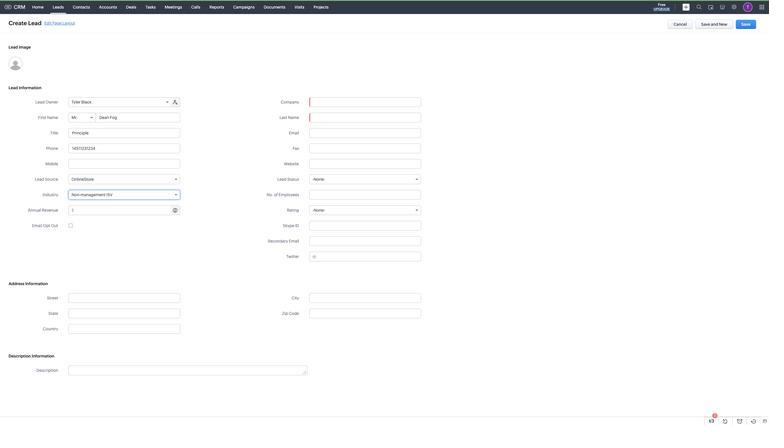 Task type: locate. For each thing, give the bounding box(es) containing it.
0 vertical spatial -none-
[[313, 177, 325, 182]]

zip code
[[282, 312, 299, 316]]

fax
[[293, 146, 299, 151]]

1 vertical spatial information
[[25, 282, 48, 286]]

1 horizontal spatial save
[[742, 22, 751, 27]]

save left and
[[701, 22, 710, 27]]

image
[[19, 45, 31, 50]]

name right first on the top left of the page
[[47, 115, 58, 120]]

leads
[[53, 5, 64, 9]]

0 vertical spatial description
[[9, 354, 31, 359]]

1 -none- from the top
[[313, 177, 325, 182]]

city
[[292, 296, 299, 301]]

lead for lead owner
[[35, 100, 45, 105]]

lead left image
[[9, 45, 18, 50]]

2 vertical spatial information
[[32, 354, 54, 359]]

email up twitter
[[289, 239, 299, 244]]

0 horizontal spatial name
[[47, 115, 58, 120]]

documents link
[[259, 0, 290, 14]]

- right the status
[[313, 177, 314, 182]]

non-
[[72, 193, 81, 197]]

mr.
[[72, 115, 77, 120]]

search element
[[693, 0, 705, 14]]

1 none- from the top
[[314, 177, 325, 182]]

None field
[[310, 98, 421, 107], [69, 325, 180, 334], [310, 98, 421, 107], [69, 325, 180, 334]]

save and new
[[701, 22, 727, 27]]

1 vertical spatial email
[[32, 224, 42, 228]]

id
[[295, 224, 299, 228]]

0 vertical spatial -
[[313, 177, 314, 182]]

-none- for lead status
[[313, 177, 325, 182]]

save button
[[736, 20, 756, 29]]

-none- right rating
[[313, 208, 325, 213]]

save and new button
[[695, 20, 734, 29]]

profile image
[[743, 2, 753, 12]]

calendar image
[[708, 5, 713, 9]]

cancel button
[[668, 20, 693, 29]]

Non-management ISV field
[[68, 190, 180, 200]]

description
[[9, 354, 31, 359], [36, 369, 58, 373]]

1 horizontal spatial name
[[288, 115, 299, 120]]

2 - from the top
[[313, 208, 314, 213]]

-none- right the status
[[313, 177, 325, 182]]

edit page layout link
[[44, 21, 75, 25]]

$
[[72, 208, 74, 213]]

1 name from the left
[[47, 115, 58, 120]]

1 vertical spatial description
[[36, 369, 58, 373]]

1 horizontal spatial description
[[36, 369, 58, 373]]

and
[[711, 22, 718, 27]]

2 -none- field from the top
[[309, 206, 421, 215]]

1 vertical spatial -
[[313, 208, 314, 213]]

-none- for rating
[[313, 208, 325, 213]]

lead status
[[277, 177, 299, 182]]

visits
[[295, 5, 304, 9]]

non-management isv
[[72, 193, 113, 197]]

0 vertical spatial -none- field
[[309, 175, 421, 184]]

free upgrade
[[654, 3, 670, 11]]

1 vertical spatial none-
[[314, 208, 325, 213]]

0 horizontal spatial save
[[701, 22, 710, 27]]

OnlineStore field
[[68, 175, 180, 184]]

save down profile icon
[[742, 22, 751, 27]]

information
[[19, 86, 41, 90], [25, 282, 48, 286], [32, 354, 54, 359]]

1 vertical spatial -none-
[[313, 208, 325, 213]]

name right the last
[[288, 115, 299, 120]]

0 vertical spatial email
[[289, 131, 299, 135]]

save for save
[[742, 22, 751, 27]]

2 save from the left
[[742, 22, 751, 27]]

2 name from the left
[[288, 115, 299, 120]]

information down country
[[32, 354, 54, 359]]

country
[[43, 327, 58, 332]]

email left opt at the left of the page
[[32, 224, 42, 228]]

description for description information
[[9, 354, 31, 359]]

create menu image
[[683, 4, 690, 10]]

crm link
[[5, 4, 25, 10]]

lead left the status
[[277, 177, 286, 182]]

home
[[32, 5, 44, 9]]

- right rating
[[313, 208, 314, 213]]

owner
[[45, 100, 58, 105]]

lead for lead source
[[35, 177, 44, 182]]

-none- field for rating
[[309, 206, 421, 215]]

lead owner
[[35, 100, 58, 105]]

zip
[[282, 312, 288, 316]]

create
[[9, 20, 27, 26]]

company
[[281, 100, 299, 105]]

secondary
[[268, 239, 288, 244]]

none- right rating
[[314, 208, 325, 213]]

0 vertical spatial none-
[[314, 177, 325, 182]]

isv
[[106, 193, 113, 197]]

email for email
[[289, 131, 299, 135]]

onlinestore
[[72, 177, 94, 182]]

create menu element
[[679, 0, 693, 14]]

email
[[289, 131, 299, 135], [32, 224, 42, 228], [289, 239, 299, 244]]

information right the address
[[25, 282, 48, 286]]

None text field
[[310, 98, 421, 107], [309, 128, 421, 138], [309, 144, 421, 154], [68, 159, 180, 169], [75, 206, 180, 215], [68, 294, 180, 303], [309, 294, 421, 303], [309, 309, 421, 319], [69, 366, 307, 376], [310, 98, 421, 107], [309, 128, 421, 138], [309, 144, 421, 154], [68, 159, 180, 169], [75, 206, 180, 215], [68, 294, 180, 303], [309, 294, 421, 303], [309, 309, 421, 319], [69, 366, 307, 376]]

calls link
[[187, 0, 205, 14]]

1 - from the top
[[313, 177, 314, 182]]

1 save from the left
[[701, 22, 710, 27]]

tyler black
[[72, 100, 91, 105]]

search image
[[697, 5, 702, 9]]

revenue
[[42, 208, 58, 213]]

description for description
[[36, 369, 58, 373]]

none- right the status
[[314, 177, 325, 182]]

lead left source
[[35, 177, 44, 182]]

-None- field
[[309, 175, 421, 184], [309, 206, 421, 215]]

1 vertical spatial -none- field
[[309, 206, 421, 215]]

lead left "owner"
[[35, 100, 45, 105]]

contacts link
[[68, 0, 94, 14]]

-
[[313, 177, 314, 182], [313, 208, 314, 213]]

2
[[714, 415, 716, 418]]

0 vertical spatial information
[[19, 86, 41, 90]]

none- for lead status
[[314, 177, 325, 182]]

website
[[284, 162, 299, 166]]

name
[[47, 115, 58, 120], [288, 115, 299, 120]]

first
[[38, 115, 46, 120]]

meetings
[[165, 5, 182, 9]]

2 vertical spatial email
[[289, 239, 299, 244]]

visits link
[[290, 0, 309, 14]]

save
[[701, 22, 710, 27], [742, 22, 751, 27]]

0 horizontal spatial description
[[9, 354, 31, 359]]

1 -none- field from the top
[[309, 175, 421, 184]]

first name
[[38, 115, 58, 120]]

lead down image
[[9, 86, 18, 90]]

campaigns link
[[229, 0, 259, 14]]

information up lead owner
[[19, 86, 41, 90]]

of
[[274, 193, 278, 197]]

out
[[51, 224, 58, 228]]

no.
[[267, 193, 273, 197]]

calls
[[191, 5, 200, 9]]

2 none- from the top
[[314, 208, 325, 213]]

None text field
[[309, 113, 421, 123], [96, 113, 180, 122], [68, 128, 180, 138], [68, 144, 180, 154], [309, 159, 421, 169], [309, 190, 421, 200], [309, 221, 421, 231], [309, 237, 421, 246], [317, 252, 421, 262], [68, 309, 180, 319], [69, 325, 180, 334], [309, 113, 421, 123], [96, 113, 180, 122], [68, 128, 180, 138], [68, 144, 180, 154], [309, 159, 421, 169], [309, 190, 421, 200], [309, 221, 421, 231], [309, 237, 421, 246], [317, 252, 421, 262], [68, 309, 180, 319], [69, 325, 180, 334]]

2 -none- from the top
[[313, 208, 325, 213]]

-none-
[[313, 177, 325, 182], [313, 208, 325, 213]]

none-
[[314, 177, 325, 182], [314, 208, 325, 213]]

documents
[[264, 5, 285, 9]]

email up fax
[[289, 131, 299, 135]]



Task type: describe. For each thing, give the bounding box(es) containing it.
title
[[50, 131, 58, 135]]

address information
[[9, 282, 48, 286]]

description information
[[9, 354, 54, 359]]

contacts
[[73, 5, 90, 9]]

- for lead status
[[313, 177, 314, 182]]

address
[[9, 282, 24, 286]]

skype id
[[283, 224, 299, 228]]

tasks
[[145, 5, 156, 9]]

opt
[[43, 224, 50, 228]]

edit
[[44, 21, 52, 25]]

lead information
[[9, 86, 41, 90]]

create lead edit page layout
[[9, 20, 75, 26]]

information for description information
[[32, 354, 54, 359]]

leads link
[[48, 0, 68, 14]]

street
[[47, 296, 58, 301]]

annual revenue
[[28, 208, 58, 213]]

last
[[280, 115, 287, 120]]

-none- field for lead status
[[309, 175, 421, 184]]

campaigns
[[233, 5, 255, 9]]

reports link
[[205, 0, 229, 14]]

phone
[[46, 146, 58, 151]]

last name
[[280, 115, 299, 120]]

projects link
[[309, 0, 333, 14]]

reports
[[209, 5, 224, 9]]

name for first name
[[47, 115, 58, 120]]

page
[[52, 21, 62, 25]]

upgrade
[[654, 7, 670, 11]]

@
[[313, 255, 316, 259]]

meetings link
[[160, 0, 187, 14]]

industry
[[43, 193, 58, 197]]

image image
[[9, 57, 22, 70]]

source
[[45, 177, 58, 182]]

rating
[[287, 208, 299, 213]]

projects
[[314, 5, 329, 9]]

information for address information
[[25, 282, 48, 286]]

twitter
[[286, 255, 299, 259]]

code
[[289, 312, 299, 316]]

accounts link
[[94, 0, 122, 14]]

name for last name
[[288, 115, 299, 120]]

home link
[[28, 0, 48, 14]]

lead for lead status
[[277, 177, 286, 182]]

annual
[[28, 208, 41, 213]]

lead for lead information
[[9, 86, 18, 90]]

employees
[[279, 193, 299, 197]]

free
[[658, 3, 666, 7]]

accounts
[[99, 5, 117, 9]]

new
[[719, 22, 727, 27]]

cancel
[[674, 22, 687, 27]]

layout
[[62, 21, 75, 25]]

skype
[[283, 224, 294, 228]]

state
[[48, 312, 58, 316]]

profile element
[[740, 0, 756, 14]]

crm
[[14, 4, 25, 10]]

none- for rating
[[314, 208, 325, 213]]

no. of employees
[[267, 193, 299, 197]]

email for email opt out
[[32, 224, 42, 228]]

tyler
[[72, 100, 81, 105]]

secondary email
[[268, 239, 299, 244]]

deals link
[[122, 0, 141, 14]]

email opt out
[[32, 224, 58, 228]]

tasks link
[[141, 0, 160, 14]]

status
[[287, 177, 299, 182]]

information for lead information
[[19, 86, 41, 90]]

deals
[[126, 5, 136, 9]]

Tyler Black field
[[69, 98, 171, 107]]

black
[[81, 100, 91, 105]]

lead for lead image
[[9, 45, 18, 50]]

Mr. field
[[69, 113, 96, 122]]

save for save and new
[[701, 22, 710, 27]]

mobile
[[45, 162, 58, 166]]

lead source
[[35, 177, 58, 182]]

lead left edit
[[28, 20, 41, 26]]

- for rating
[[313, 208, 314, 213]]

management
[[81, 193, 106, 197]]

lead image
[[9, 45, 31, 50]]



Task type: vqa. For each thing, say whether or not it's contained in the screenshot.
Out
yes



